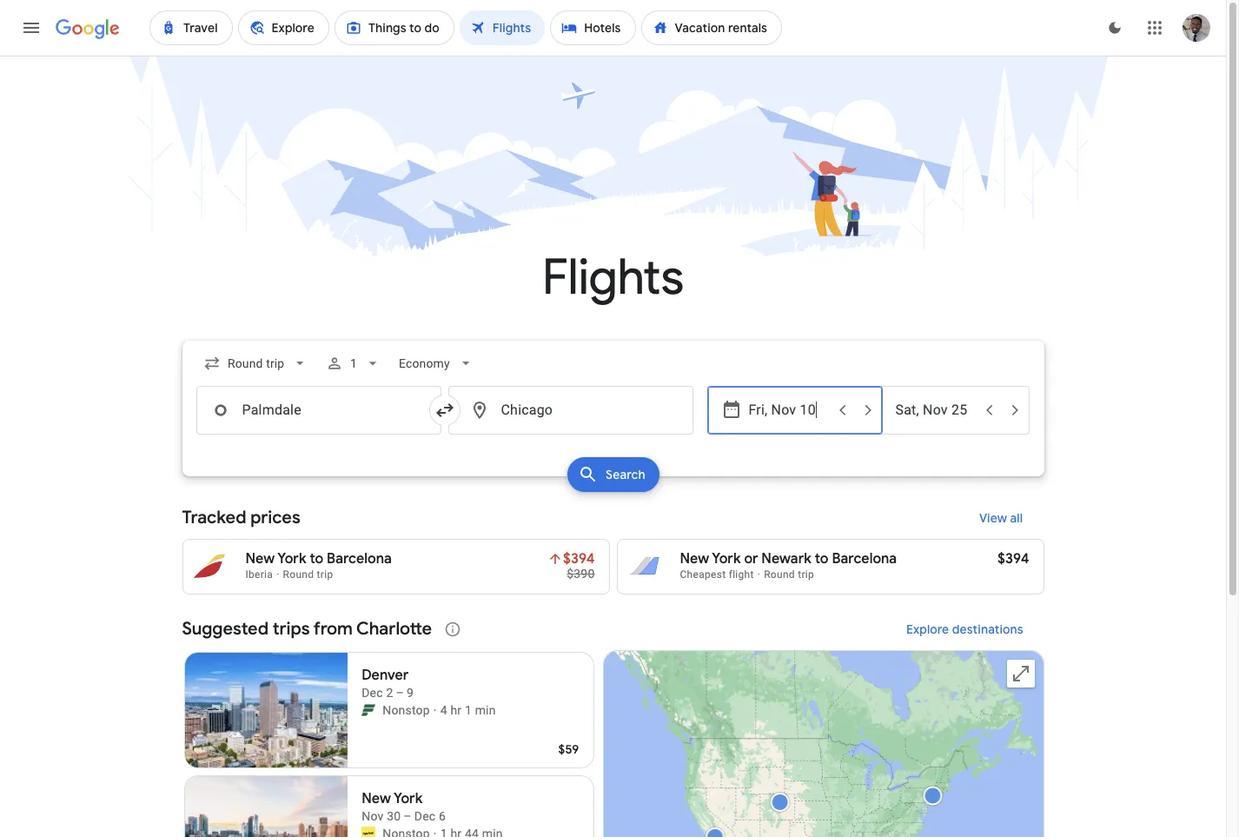 Task type: describe. For each thing, give the bounding box(es) containing it.
dec
[[362, 686, 383, 700]]

explore destinations button
[[886, 609, 1045, 650]]

$390
[[567, 567, 595, 581]]

4 hr 1 min
[[441, 703, 496, 717]]

suggested
[[182, 618, 269, 640]]

1 barcelona from the left
[[327, 550, 392, 568]]

1 button
[[319, 343, 389, 384]]

flights
[[543, 247, 684, 309]]

frontier image
[[362, 703, 376, 717]]

york for to
[[278, 550, 307, 568]]

all
[[1011, 510, 1024, 526]]

Return text field
[[896, 387, 976, 434]]

2 – 9
[[386, 686, 414, 700]]

new york or newark to barcelona
[[680, 550, 898, 568]]

denver dec 2 – 9
[[362, 667, 414, 700]]

4
[[441, 703, 448, 717]]

prices
[[251, 507, 301, 529]]

new york nov 30 – dec 6
[[362, 790, 446, 823]]

explore
[[907, 622, 950, 637]]

nonstop
[[383, 703, 430, 717]]

view all
[[980, 510, 1024, 526]]

390 US dollars text field
[[567, 567, 595, 581]]

swap origin and destination. image
[[434, 400, 455, 421]]

view
[[980, 510, 1008, 526]]

2 barcelona from the left
[[832, 550, 898, 568]]

30 – dec
[[387, 810, 436, 823]]

new inside new york nov 30 – dec 6
[[362, 790, 391, 808]]

new for new york or newark to barcelona
[[680, 550, 710, 568]]

1 to from the left
[[310, 550, 324, 568]]

or
[[745, 550, 759, 568]]

newark
[[762, 550, 812, 568]]

search button
[[567, 457, 659, 492]]

2 $394 from the left
[[998, 550, 1030, 568]]

2 round from the left
[[764, 569, 796, 581]]

1 $394 from the left
[[563, 550, 595, 568]]



Task type: locate. For each thing, give the bounding box(es) containing it.
to
[[310, 550, 324, 568], [815, 550, 829, 568]]

$59
[[559, 742, 580, 757]]

 image inside tracked prices region
[[758, 569, 761, 581]]

destinations
[[952, 622, 1024, 637]]

york up 30 – dec
[[394, 790, 423, 808]]

tracked prices
[[182, 507, 301, 529]]

1 vertical spatial  image
[[434, 702, 437, 719]]

barcelona up from
[[327, 550, 392, 568]]

2 round trip from the left
[[764, 569, 815, 581]]

trips
[[273, 618, 310, 640]]

suggested trips from charlotte
[[182, 618, 432, 640]]

round trip
[[283, 569, 333, 581], [764, 569, 815, 581]]

2 trip from the left
[[798, 569, 815, 581]]

main menu image
[[21, 17, 42, 38]]

1
[[350, 357, 357, 370], [465, 703, 472, 717]]

0 horizontal spatial to
[[310, 550, 324, 568]]

york down prices
[[278, 550, 307, 568]]

new up 'iberia'
[[246, 550, 275, 568]]

barcelona
[[327, 550, 392, 568], [832, 550, 898, 568]]

round trip down new york or newark to barcelona
[[764, 569, 815, 581]]

nov
[[362, 810, 384, 823]]

1 horizontal spatial round
[[764, 569, 796, 581]]

iberia
[[246, 569, 273, 581]]

york for or
[[712, 550, 741, 568]]

 image down 30 – dec
[[434, 825, 437, 837]]

barcelona right newark
[[832, 550, 898, 568]]

0 horizontal spatial 1
[[350, 357, 357, 370]]

new for new york to barcelona
[[246, 550, 275, 568]]

suggested trips from charlotte region
[[182, 609, 1045, 837]]

2 horizontal spatial new
[[680, 550, 710, 568]]

2 horizontal spatial york
[[712, 550, 741, 568]]

tracked
[[182, 507, 246, 529]]

1 horizontal spatial new
[[362, 790, 391, 808]]

york
[[278, 550, 307, 568], [712, 550, 741, 568], [394, 790, 423, 808]]

to right newark
[[815, 550, 829, 568]]

spirit image
[[362, 827, 376, 837]]

1 horizontal spatial $394
[[998, 550, 1030, 568]]

from
[[314, 618, 353, 640]]

1 round from the left
[[283, 569, 314, 581]]

 image for new york
[[434, 825, 437, 837]]

trip down new york or newark to barcelona
[[798, 569, 815, 581]]

1 inside suggested trips from charlotte region
[[465, 703, 472, 717]]

 image left 4 at the left bottom of page
[[434, 702, 437, 719]]

tracked prices region
[[182, 497, 1045, 595]]

cheapest flight
[[680, 569, 755, 581]]

6
[[439, 810, 446, 823]]

1 horizontal spatial round trip
[[764, 569, 815, 581]]

new york to barcelona
[[246, 550, 392, 568]]

394 US dollars text field
[[563, 550, 595, 568], [998, 550, 1030, 568]]

2 394 us dollars text field from the left
[[998, 550, 1030, 568]]

round down newark
[[764, 569, 796, 581]]

new up nov
[[362, 790, 391, 808]]

charlotte
[[357, 618, 432, 640]]

1 horizontal spatial barcelona
[[832, 550, 898, 568]]

trip down new york to barcelona
[[317, 569, 333, 581]]

1 round trip from the left
[[283, 569, 333, 581]]

0 horizontal spatial round trip
[[283, 569, 333, 581]]

1 horizontal spatial 394 us dollars text field
[[998, 550, 1030, 568]]

0 horizontal spatial york
[[278, 550, 307, 568]]

1 horizontal spatial 1
[[465, 703, 472, 717]]

to up suggested trips from charlotte
[[310, 550, 324, 568]]

0 horizontal spatial trip
[[317, 569, 333, 581]]

min
[[475, 703, 496, 717]]

1 horizontal spatial trip
[[798, 569, 815, 581]]

1 394 us dollars text field from the left
[[563, 550, 595, 568]]

Flight search field
[[168, 341, 1059, 497]]

search
[[606, 467, 646, 483]]

0 horizontal spatial 394 us dollars text field
[[563, 550, 595, 568]]

$394
[[563, 550, 595, 568], [998, 550, 1030, 568]]

2 to from the left
[[815, 550, 829, 568]]

cheapest
[[680, 569, 726, 581]]

hr
[[451, 703, 462, 717]]

explore destinations
[[907, 622, 1024, 637]]

 image for denver
[[434, 702, 437, 719]]

0 vertical spatial  image
[[758, 569, 761, 581]]

0 vertical spatial 1
[[350, 357, 357, 370]]

0 horizontal spatial new
[[246, 550, 275, 568]]

None text field
[[196, 386, 441, 435], [448, 386, 693, 435], [196, 386, 441, 435], [448, 386, 693, 435]]

None field
[[196, 348, 315, 379], [392, 348, 481, 379], [196, 348, 315, 379], [392, 348, 481, 379]]

change appearance image
[[1095, 7, 1136, 49]]

 image down or
[[758, 569, 761, 581]]

 image
[[758, 569, 761, 581], [434, 702, 437, 719], [434, 825, 437, 837]]

0 horizontal spatial $394
[[563, 550, 595, 568]]

round
[[283, 569, 314, 581], [764, 569, 796, 581]]

1 trip from the left
[[317, 569, 333, 581]]

Departure text field
[[749, 387, 829, 434]]

new
[[246, 550, 275, 568], [680, 550, 710, 568], [362, 790, 391, 808]]

1 horizontal spatial york
[[394, 790, 423, 808]]

york inside new york nov 30 – dec 6
[[394, 790, 423, 808]]

round trip down new york to barcelona
[[283, 569, 333, 581]]

59 US dollars text field
[[559, 742, 580, 757]]

1 vertical spatial 1
[[465, 703, 472, 717]]

denver
[[362, 667, 409, 684]]

trip
[[317, 569, 333, 581], [798, 569, 815, 581]]

round down new york to barcelona
[[283, 569, 314, 581]]

york up cheapest flight
[[712, 550, 741, 568]]

1 horizontal spatial to
[[815, 550, 829, 568]]

1 inside popup button
[[350, 357, 357, 370]]

0 horizontal spatial barcelona
[[327, 550, 392, 568]]

2 vertical spatial  image
[[434, 825, 437, 837]]

0 horizontal spatial round
[[283, 569, 314, 581]]

flight
[[729, 569, 755, 581]]

york for nov
[[394, 790, 423, 808]]

new up cheapest
[[680, 550, 710, 568]]



Task type: vqa. For each thing, say whether or not it's contained in the screenshot.
many
no



